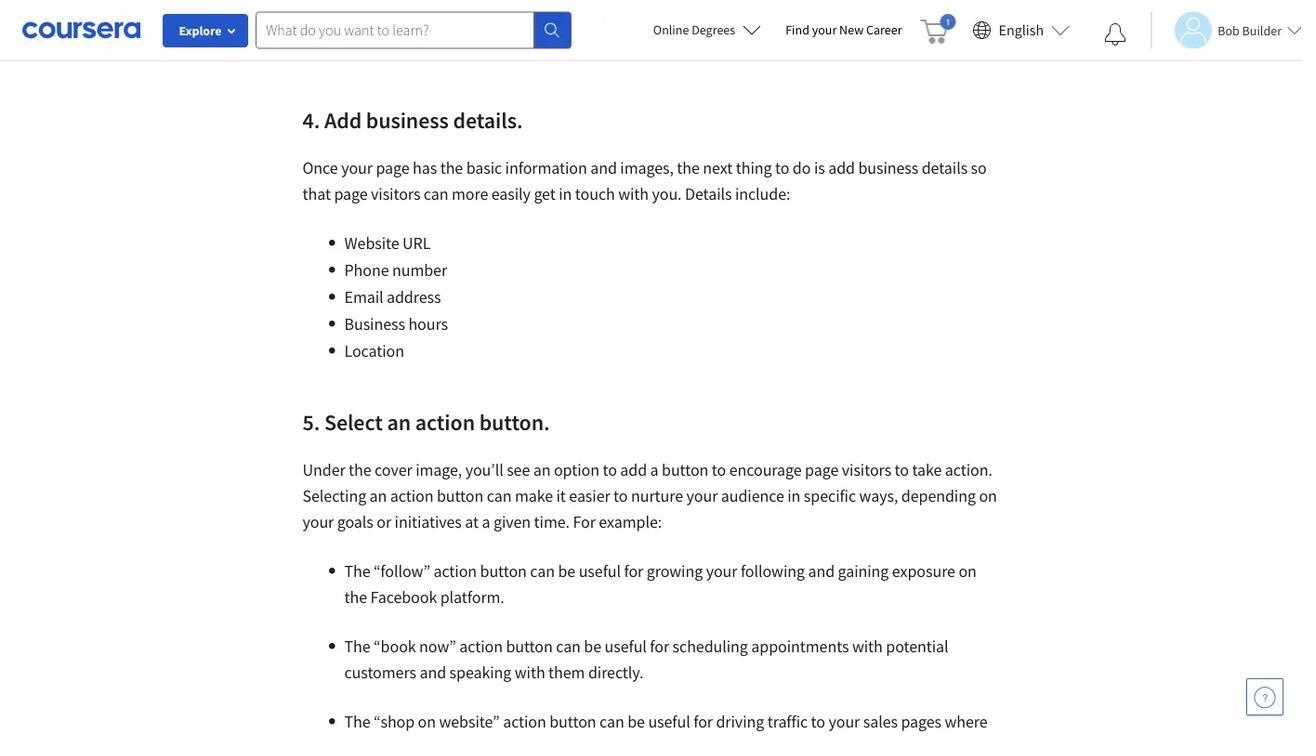 Task type: locate. For each thing, give the bounding box(es) containing it.
page right that
[[334, 184, 368, 205]]

be up "directly."
[[584, 636, 602, 657]]

0 horizontal spatial in
[[559, 184, 572, 205]]

images,
[[620, 158, 674, 178]]

can inside the "follow" action button can be useful for growing your following and gaining exposure on the facebook platform.
[[530, 561, 555, 582]]

url
[[403, 233, 431, 254]]

button down them on the bottom left of page
[[550, 712, 596, 733]]

with down images,
[[618, 184, 649, 205]]

can down "directly."
[[600, 712, 624, 733]]

can down "time."
[[530, 561, 555, 582]]

to
[[775, 158, 790, 178], [603, 460, 617, 481], [712, 460, 726, 481], [895, 460, 909, 481], [614, 486, 628, 507], [811, 712, 826, 733]]

image,
[[416, 460, 462, 481]]

can up them on the bottom left of page
[[556, 636, 581, 657]]

1 vertical spatial visitors
[[842, 460, 892, 481]]

a right at
[[482, 512, 490, 533]]

customers down "book
[[344, 662, 416, 683]]

for left driving
[[694, 712, 713, 733]]

action
[[415, 408, 475, 436], [390, 486, 434, 507], [434, 561, 477, 582], [460, 636, 503, 657], [503, 712, 546, 733]]

0 vertical spatial in
[[559, 184, 572, 205]]

0 vertical spatial be
[[558, 561, 576, 582]]

be down "directly."
[[628, 712, 645, 733]]

2 vertical spatial page
[[805, 460, 839, 481]]

1 horizontal spatial a
[[650, 460, 659, 481]]

and down now"
[[420, 662, 446, 683]]

2 vertical spatial on
[[418, 712, 436, 733]]

the left "book
[[344, 636, 371, 657]]

scheduling
[[673, 636, 748, 657]]

for left scheduling
[[650, 636, 669, 657]]

0 vertical spatial and
[[591, 158, 617, 178]]

0 horizontal spatial and
[[420, 662, 446, 683]]

exposure
[[892, 561, 956, 582]]

1 horizontal spatial with
[[618, 184, 649, 205]]

0 horizontal spatial or
[[377, 512, 391, 533]]

1 vertical spatial for
[[650, 636, 669, 657]]

2 horizontal spatial with
[[852, 636, 883, 657]]

an right see
[[533, 460, 551, 481]]

0 horizontal spatial visitors
[[371, 184, 421, 205]]

touch
[[575, 184, 615, 205]]

can inside the "book now" action button can be useful for scheduling appointments with potential customers and speaking with them directly.
[[556, 636, 581, 657]]

the for the "shop on website" action button can be useful for driving traffic to your sales pages where
[[344, 712, 371, 733]]

1 horizontal spatial business
[[858, 158, 919, 178]]

2 vertical spatial be
[[628, 712, 645, 733]]

expect
[[698, 39, 744, 59]]

0 vertical spatial on
[[979, 486, 997, 507]]

0 vertical spatial visitors
[[371, 184, 421, 205]]

your
[[812, 21, 837, 38], [341, 158, 373, 178], [687, 486, 718, 507], [303, 512, 334, 533], [706, 561, 738, 582], [829, 712, 860, 733]]

1 vertical spatial with
[[852, 636, 883, 657]]

in left specific
[[788, 486, 801, 507]]

with left them on the bottom left of page
[[515, 662, 545, 683]]

the left cover in the left of the page
[[349, 460, 372, 481]]

useful down for
[[579, 561, 621, 582]]

None search field
[[256, 12, 572, 49]]

customers
[[595, 39, 667, 59], [344, 662, 416, 683]]

0 vertical spatial add
[[828, 158, 855, 178]]

be down "time."
[[558, 561, 576, 582]]

action up initiatives
[[390, 486, 434, 507]]

customers down online
[[595, 39, 667, 59]]

on right "shop
[[418, 712, 436, 733]]

to up audience
[[712, 460, 726, 481]]

depending
[[902, 486, 976, 507]]

2 vertical spatial the
[[344, 712, 371, 733]]

to left do
[[775, 158, 790, 178]]

2 horizontal spatial on
[[979, 486, 997, 507]]

is
[[814, 158, 825, 178]]

them
[[549, 662, 585, 683]]

1 horizontal spatial in
[[788, 486, 801, 507]]

gaining
[[838, 561, 889, 582]]

your inside the "shop on website" action button can be useful for driving traffic to your sales pages where
[[829, 712, 860, 733]]

for left growing
[[624, 561, 644, 582]]

in
[[559, 184, 572, 205], [788, 486, 801, 507]]

0 vertical spatial for
[[624, 561, 644, 582]]

be
[[558, 561, 576, 582], [584, 636, 602, 657], [628, 712, 645, 733]]

your left sales
[[829, 712, 860, 733]]

a up nurture at the bottom of page
[[650, 460, 659, 481]]

the "follow" action button can be useful for growing your following and gaining exposure on the facebook platform.
[[344, 561, 977, 608]]

that
[[303, 184, 331, 205]]

add up nurture at the bottom of page
[[620, 460, 647, 481]]

details.
[[453, 106, 523, 134]]

action up platform.
[[434, 561, 477, 582]]

you'll
[[465, 460, 504, 481]]

an down cover in the left of the page
[[370, 486, 387, 507]]

pages
[[901, 712, 942, 733]]

phone
[[344, 260, 389, 281]]

shopping cart: 1 item image
[[921, 14, 956, 44]]

bob builder
[[1218, 22, 1282, 39]]

1 vertical spatial an
[[533, 460, 551, 481]]

explore
[[179, 22, 222, 39]]

time.
[[534, 512, 570, 533]]

0 vertical spatial business
[[366, 106, 449, 134]]

driving
[[716, 712, 764, 733]]

see
[[507, 460, 530, 481]]

with inside once your page has the basic information and images, the next thing to do is add business details so that page visitors can more easily get in touch with you. details include:
[[618, 184, 649, 205]]

career
[[866, 21, 902, 38]]

your right growing
[[706, 561, 738, 582]]

or inside under the cover image, you'll see an option to add a button to encourage page visitors to take action. selecting an action button can make it easier to nurture your audience in specific ways, depending on your goals or initiatives at a given time. for example:
[[377, 512, 391, 533]]

useful up "directly."
[[605, 636, 647, 657]]

1 horizontal spatial page
[[376, 158, 410, 178]]

details
[[922, 158, 968, 178]]

action inside the "shop on website" action button can be useful for driving traffic to your sales pages where
[[503, 712, 546, 733]]

What do you want to learn? text field
[[256, 12, 535, 49]]

action up "speaking"
[[460, 636, 503, 657]]

button up nurture at the bottom of page
[[662, 460, 709, 481]]

1 the from the top
[[344, 561, 371, 582]]

1 vertical spatial or
[[377, 512, 391, 533]]

2 horizontal spatial be
[[628, 712, 645, 733]]

to up example:
[[614, 486, 628, 507]]

find
[[786, 21, 810, 38]]

3 the from the top
[[344, 712, 371, 733]]

can
[[670, 39, 695, 59], [424, 184, 449, 205], [487, 486, 512, 507], [530, 561, 555, 582], [556, 636, 581, 657], [600, 712, 624, 733]]

in right get
[[559, 184, 572, 205]]

platform.
[[440, 587, 505, 608]]

option
[[554, 460, 600, 481]]

2 horizontal spatial for
[[694, 712, 713, 733]]

2 vertical spatial with
[[515, 662, 545, 683]]

1 vertical spatial useful
[[605, 636, 647, 657]]

1 vertical spatial be
[[584, 636, 602, 657]]

be inside the "book now" action button can be useful for scheduling appointments with potential customers and speaking with them directly.
[[584, 636, 602, 657]]

1 vertical spatial on
[[959, 561, 977, 582]]

0 vertical spatial the
[[344, 561, 371, 582]]

the for the "follow" action button can be useful for growing your following and gaining exposure on the facebook platform.
[[344, 561, 371, 582]]

0 vertical spatial or
[[876, 39, 891, 59]]

you.
[[652, 184, 682, 205]]

action inside under the cover image, you'll see an option to add a button to encourage page visitors to take action. selecting an action button can make it easier to nurture your audience in specific ways, depending on your goals or initiatives at a given time. for example:
[[390, 486, 434, 507]]

2 horizontal spatial and
[[808, 561, 835, 582]]

it
[[556, 486, 566, 507]]

page inside under the cover image, you'll see an option to add a button to encourage page visitors to take action. selecting an action button can make it easier to nurture your audience in specific ways, depending on your goals or initiatives at a given time. for example:
[[805, 460, 839, 481]]

1 vertical spatial a
[[482, 512, 490, 533]]

the for the "book now" action button can be useful for scheduling appointments with potential customers and speaking with them directly.
[[344, 636, 371, 657]]

the inside under the cover image, you'll see an option to add a button to encourage page visitors to take action. selecting an action button can make it easier to nurture your audience in specific ways, depending on your goals or initiatives at a given time. for example:
[[349, 460, 372, 481]]

0 vertical spatial useful
[[579, 561, 621, 582]]

the left next
[[677, 158, 700, 178]]

1 vertical spatial business
[[858, 158, 919, 178]]

add
[[324, 106, 362, 134]]

business inside once your page has the basic information and images, the next thing to do is add business details so that page visitors can more easily get in touch with you. details include:
[[858, 158, 919, 178]]

0 horizontal spatial a
[[482, 512, 490, 533]]

5. select an action button.
[[303, 408, 550, 436]]

0 vertical spatial with
[[618, 184, 649, 205]]

your right find
[[812, 21, 837, 38]]

2 horizontal spatial page
[[805, 460, 839, 481]]

visitors up ways,
[[842, 460, 892, 481]]

business left details
[[858, 158, 919, 178]]

1 horizontal spatial for
[[650, 636, 669, 657]]

visitors down has at the top of the page
[[371, 184, 421, 205]]

with left potential in the bottom right of the page
[[852, 636, 883, 657]]

the
[[344, 561, 371, 582], [344, 636, 371, 657], [344, 712, 371, 733]]

button inside the "follow" action button can be useful for growing your following and gaining exposure on the facebook platform.
[[480, 561, 527, 582]]

1 horizontal spatial or
[[876, 39, 891, 59]]

at
[[465, 512, 479, 533]]

0 vertical spatial an
[[387, 408, 411, 436]]

useful inside the "shop on website" action button can be useful for driving traffic to your sales pages where
[[648, 712, 690, 733]]

your inside once your page has the basic information and images, the next thing to do is add business details so that page visitors can more easily get in touch with you. details include:
[[341, 158, 373, 178]]

1 horizontal spatial visitors
[[842, 460, 892, 481]]

website
[[344, 233, 399, 254]]

1 horizontal spatial on
[[959, 561, 977, 582]]

online degrees
[[653, 21, 735, 38]]

or down career
[[876, 39, 891, 59]]

the left "shop
[[344, 712, 371, 733]]

goals
[[337, 512, 373, 533]]

the inside the "follow" action button can be useful for growing your following and gaining exposure on the facebook platform.
[[344, 561, 371, 582]]

2 vertical spatial useful
[[648, 712, 690, 733]]

on right exposure
[[959, 561, 977, 582]]

the inside the "shop on website" action button can be useful for driving traffic to your sales pages where
[[344, 712, 371, 733]]

0 vertical spatial customers
[[595, 39, 667, 59]]

useful
[[579, 561, 621, 582], [605, 636, 647, 657], [648, 712, 690, 733]]

button up them on the bottom left of page
[[506, 636, 553, 657]]

the "book now" action button can be useful for scheduling appointments with potential customers and speaking with them directly.
[[344, 636, 949, 683]]

help center image
[[1254, 686, 1276, 708]]

easier
[[569, 486, 610, 507]]

appointments
[[751, 636, 849, 657]]

2 vertical spatial and
[[420, 662, 446, 683]]

service?
[[894, 39, 950, 59]]

add
[[828, 158, 855, 178], [620, 460, 647, 481]]

0 vertical spatial a
[[650, 460, 659, 481]]

0 horizontal spatial for
[[624, 561, 644, 582]]

1 vertical spatial customers
[[344, 662, 416, 683]]

page left has at the top of the page
[[376, 158, 410, 178]]

an right select at the left of page
[[387, 408, 411, 436]]

1 vertical spatial add
[[620, 460, 647, 481]]

useful down the "book now" action button can be useful for scheduling appointments with potential customers and speaking with them directly.
[[648, 712, 690, 733]]

2 the from the top
[[344, 636, 371, 657]]

can up given
[[487, 486, 512, 507]]

now"
[[419, 636, 456, 657]]

0 horizontal spatial be
[[558, 561, 576, 582]]

4. add business details.
[[303, 106, 527, 134]]

in inside once your page has the basic information and images, the next thing to do is add business details so that page visitors can more easily get in touch with you. details include:
[[559, 184, 572, 205]]

your right once
[[341, 158, 373, 178]]

2 vertical spatial for
[[694, 712, 713, 733]]

on
[[979, 486, 997, 507], [959, 561, 977, 582], [418, 712, 436, 733]]

0 horizontal spatial customers
[[344, 662, 416, 683]]

or right "goals"
[[377, 512, 391, 533]]

0 horizontal spatial add
[[620, 460, 647, 481]]

on inside under the cover image, you'll see an option to add a button to encourage page visitors to take action. selecting an action button can make it easier to nurture your audience in specific ways, depending on your goals or initiatives at a given time. for example:
[[979, 486, 997, 507]]

potential
[[886, 636, 949, 657]]

button up platform.
[[480, 561, 527, 582]]

a
[[650, 460, 659, 481], [482, 512, 490, 533]]

0 horizontal spatial business
[[366, 106, 449, 134]]

can inside under the cover image, you'll see an option to add a button to encourage page visitors to take action. selecting an action button can make it easier to nurture your audience in specific ways, depending on your goals or initiatives at a given time. for example:
[[487, 486, 512, 507]]

1 horizontal spatial and
[[591, 158, 617, 178]]

the left "follow"
[[344, 561, 371, 582]]

for inside the "book now" action button can be useful for scheduling appointments with potential customers and speaking with them directly.
[[650, 636, 669, 657]]

5.
[[303, 408, 320, 436]]

to right traffic
[[811, 712, 826, 733]]

0 horizontal spatial page
[[334, 184, 368, 205]]

experience
[[517, 39, 592, 59]]

business up has at the top of the page
[[366, 106, 449, 134]]

visitors inside under the cover image, you'll see an option to add a button to encourage page visitors to take action. selecting an action button can make it easier to nurture your audience in specific ways, depending on your goals or initiatives at a given time. for example:
[[842, 460, 892, 481]]

and up touch
[[591, 158, 617, 178]]

and left "gaining"
[[808, 561, 835, 582]]

1 vertical spatial and
[[808, 561, 835, 582]]

1 vertical spatial in
[[788, 486, 801, 507]]

and inside the "book now" action button can be useful for scheduling appointments with potential customers and speaking with them directly.
[[420, 662, 446, 683]]

on down action.
[[979, 486, 997, 507]]

the left facebook
[[344, 587, 367, 608]]

location
[[344, 341, 404, 362]]

0 horizontal spatial on
[[418, 712, 436, 733]]

the inside the "book now" action button can be useful for scheduling appointments with potential customers and speaking with them directly.
[[344, 636, 371, 657]]

"book
[[374, 636, 416, 657]]

in inside under the cover image, you'll see an option to add a button to encourage page visitors to take action. selecting an action button can make it easier to nurture your audience in specific ways, depending on your goals or initiatives at a given time. for example:
[[788, 486, 801, 507]]

1 vertical spatial the
[[344, 636, 371, 657]]

can down has at the top of the page
[[424, 184, 449, 205]]

1 horizontal spatial be
[[584, 636, 602, 657]]

details
[[685, 184, 732, 205]]

next
[[703, 158, 733, 178]]

add right is
[[828, 158, 855, 178]]

for inside the "follow" action button can be useful for growing your following and gaining exposure on the facebook platform.
[[624, 561, 644, 582]]

page up specific
[[805, 460, 839, 481]]

information
[[505, 158, 587, 178]]

1 horizontal spatial add
[[828, 158, 855, 178]]

action right website"
[[503, 712, 546, 733]]



Task type: vqa. For each thing, say whether or not it's contained in the screenshot.
15
no



Task type: describe. For each thing, give the bounding box(es) containing it.
builder
[[1243, 22, 1282, 39]]

your down selecting
[[303, 512, 334, 533]]

1 horizontal spatial customers
[[595, 39, 667, 59]]

to up easier
[[603, 460, 617, 481]]

do
[[793, 158, 811, 178]]

be inside the "follow" action button can be useful for growing your following and gaining exposure on the facebook platform.
[[558, 561, 576, 582]]

explore button
[[163, 14, 248, 47]]

can inside once your page has the basic information and images, the next thing to do is add business details so that page visitors can more easily get in touch with you. details include:
[[424, 184, 449, 205]]

on inside the "shop on website" action button can be useful for driving traffic to your sales pages where
[[418, 712, 436, 733]]

business
[[344, 314, 405, 335]]

2 vertical spatial an
[[370, 486, 387, 507]]

new
[[840, 21, 864, 38]]

thing
[[736, 158, 772, 178]]

website url phone number email address business hours location
[[344, 233, 448, 362]]

visitors inside once your page has the basic information and images, the next thing to do is add business details so that page visitors can more easily get in touch with you. details include:
[[371, 184, 421, 205]]

illustrate
[[427, 39, 487, 59]]

number
[[392, 260, 447, 281]]

under
[[303, 460, 345, 481]]

for inside the "shop on website" action button can be useful for driving traffic to your sales pages where
[[694, 712, 713, 733]]

bob builder button
[[1151, 12, 1302, 49]]

following
[[741, 561, 805, 582]]

cover
[[375, 460, 412, 481]]

your right nurture at the bottom of page
[[687, 486, 718, 507]]

from your
[[747, 39, 815, 59]]

ways,
[[859, 486, 898, 507]]

button inside the "shop on website" action button can be useful for driving traffic to your sales pages where
[[550, 712, 596, 733]]

to inside the "shop on website" action button can be useful for driving traffic to your sales pages where
[[811, 712, 826, 733]]

the right has at the top of the page
[[440, 158, 463, 178]]

action.
[[945, 460, 993, 481]]

nurture
[[631, 486, 683, 507]]

hours
[[408, 314, 448, 335]]

0 horizontal spatial with
[[515, 662, 545, 683]]

english
[[999, 21, 1044, 40]]

action up 'image,'
[[415, 408, 475, 436]]

sales
[[863, 712, 898, 733]]

find your new career link
[[776, 19, 912, 42]]

ones
[[390, 39, 423, 59]]

encourage
[[729, 460, 802, 481]]

the inside the "follow" action button can be useful for growing your following and gaining exposure on the facebook platform.
[[344, 587, 367, 608]]

get
[[534, 184, 556, 205]]

english button
[[965, 0, 1078, 60]]

add inside under the cover image, you'll see an option to add a button to encourage page visitors to take action. selecting an action button can make it easier to nurture your audience in specific ways, depending on your goals or initiatives at a given time. for example:
[[620, 460, 647, 481]]

facebook
[[370, 587, 437, 608]]

can inside the "shop on website" action button can be useful for driving traffic to your sales pages where
[[600, 712, 624, 733]]

take
[[912, 460, 942, 481]]

product
[[818, 39, 873, 59]]

on inside the "follow" action button can be useful for growing your following and gaining exposure on the facebook platform.
[[959, 561, 977, 582]]

once
[[303, 158, 338, 178]]

which ones illustrate the experience customers can expect from your product or service?
[[344, 39, 953, 59]]

"shop
[[374, 712, 415, 733]]

"follow"
[[374, 561, 430, 582]]

which
[[344, 39, 387, 59]]

find your new career
[[786, 21, 902, 38]]

the "shop on website" action button can be useful for driving traffic to your sales pages where
[[344, 712, 988, 734]]

has
[[413, 158, 437, 178]]

the right illustrate
[[490, 39, 513, 59]]

and inside the "follow" action button can be useful for growing your following and gaining exposure on the facebook platform.
[[808, 561, 835, 582]]

useful inside the "book now" action button can be useful for scheduling appointments with potential customers and speaking with them directly.
[[605, 636, 647, 657]]

make
[[515, 486, 553, 507]]

selecting
[[303, 486, 366, 507]]

and inside once your page has the basic information and images, the next thing to do is add business details so that page visitors can more easily get in touch with you. details include:
[[591, 158, 617, 178]]

useful inside the "follow" action button can be useful for growing your following and gaining exposure on the facebook platform.
[[579, 561, 621, 582]]

your inside the "follow" action button can be useful for growing your following and gaining exposure on the facebook platform.
[[706, 561, 738, 582]]

select
[[324, 408, 383, 436]]

4.
[[303, 106, 320, 134]]

for
[[573, 512, 596, 533]]

audience
[[721, 486, 784, 507]]

button.
[[479, 408, 550, 436]]

where
[[945, 712, 988, 733]]

action inside the "book now" action button can be useful for scheduling appointments with potential customers and speaking with them directly.
[[460, 636, 503, 657]]

be inside the "shop on website" action button can be useful for driving traffic to your sales pages where
[[628, 712, 645, 733]]

online degrees button
[[639, 9, 776, 50]]

directly.
[[588, 662, 644, 683]]

add inside once your page has the basic information and images, the next thing to do is add business details so that page visitors can more easily get in touch with you. details include:
[[828, 158, 855, 178]]

under the cover image, you'll see an option to add a button to encourage page visitors to take action. selecting an action button can make it easier to nurture your audience in specific ways, depending on your goals or initiatives at a given time. for example:
[[303, 460, 997, 533]]

button up at
[[437, 486, 484, 507]]

show notifications image
[[1105, 23, 1127, 46]]

easily
[[492, 184, 531, 205]]

website"
[[439, 712, 500, 733]]

so
[[971, 158, 987, 178]]

email
[[344, 287, 383, 308]]

can down online
[[670, 39, 695, 59]]

customers inside the "book now" action button can be useful for scheduling appointments with potential customers and speaking with them directly.
[[344, 662, 416, 683]]

given
[[494, 512, 531, 533]]

once your page has the basic information and images, the next thing to do is add business details so that page visitors can more easily get in touch with you. details include:
[[303, 158, 987, 205]]

speaking
[[450, 662, 512, 683]]

include:
[[735, 184, 791, 205]]

1 vertical spatial page
[[334, 184, 368, 205]]

to left take
[[895, 460, 909, 481]]

0 vertical spatial page
[[376, 158, 410, 178]]

degrees
[[692, 21, 735, 38]]

coursera image
[[22, 15, 140, 45]]

initiatives
[[395, 512, 462, 533]]

traffic
[[768, 712, 808, 733]]

action inside the "follow" action button can be useful for growing your following and gaining exposure on the facebook platform.
[[434, 561, 477, 582]]

to inside once your page has the basic information and images, the next thing to do is add business details so that page visitors can more easily get in touch with you. details include:
[[775, 158, 790, 178]]

address
[[387, 287, 441, 308]]

online
[[653, 21, 689, 38]]

growing
[[647, 561, 703, 582]]

specific
[[804, 486, 856, 507]]

button inside the "book now" action button can be useful for scheduling appointments with potential customers and speaking with them directly.
[[506, 636, 553, 657]]

bob
[[1218, 22, 1240, 39]]

example:
[[599, 512, 662, 533]]

basic
[[466, 158, 502, 178]]



